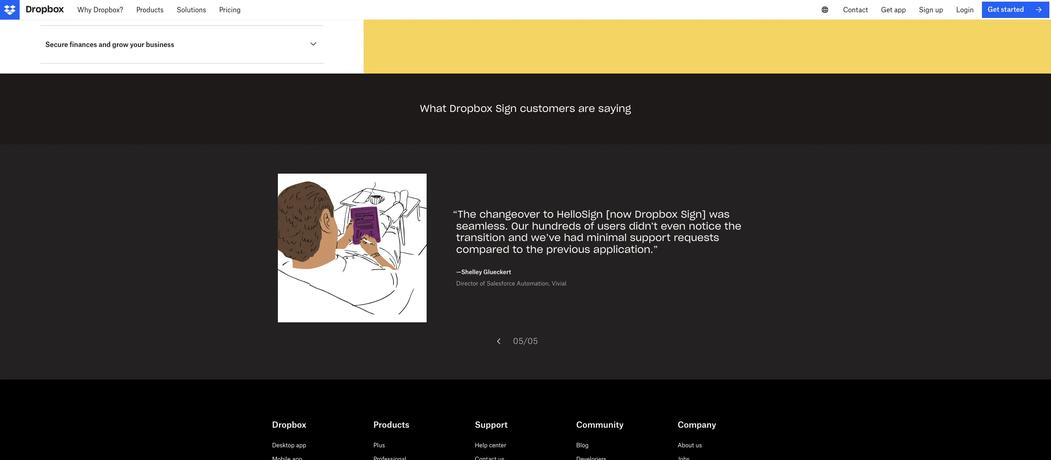 Task type: vqa. For each thing, say whether or not it's contained in the screenshot.
left files
no



Task type: describe. For each thing, give the bounding box(es) containing it.
05/05
[[513, 336, 538, 346]]

pricing
[[219, 6, 241, 14]]

get for get app
[[882, 6, 893, 14]]

"the changeover to hellosign [now dropbox sign] was seamless. our hundreds of users didn't even notice the transition and we've had minimal support requests compared to the previous application."
[[453, 208, 742, 256]]

changeover
[[480, 208, 540, 221]]

sign up link
[[913, 0, 950, 20]]

sign up
[[919, 6, 944, 14]]

saying
[[599, 102, 631, 115]]

login
[[957, 6, 974, 14]]

desktop app link
[[272, 442, 306, 449]]

products inside footer
[[374, 420, 410, 430]]

sign inside sign up link
[[919, 6, 934, 14]]

dropbox inside "the changeover to hellosign [now dropbox sign] was seamless. our hundreds of users didn't even notice the transition and we've had minimal support requests compared to the previous application."
[[635, 208, 678, 221]]

login link
[[950, 0, 981, 20]]

compared
[[456, 243, 510, 256]]

application."
[[594, 243, 658, 256]]

about us
[[678, 442, 702, 449]]

grow
[[112, 41, 128, 49]]

1 horizontal spatial to
[[544, 208, 554, 221]]

dropbox?
[[93, 6, 123, 14]]

0 horizontal spatial the
[[526, 243, 543, 256]]

what dropbox sign customers are saying
[[420, 102, 631, 115]]

seamless.
[[456, 220, 508, 232]]

minimal
[[587, 232, 627, 244]]

plus
[[374, 442, 385, 449]]

didn't
[[629, 220, 658, 232]]

are
[[579, 102, 595, 115]]

requests
[[674, 232, 720, 244]]

blog
[[576, 442, 589, 449]]

[now
[[606, 208, 632, 221]]

was
[[709, 208, 730, 221]]

get started
[[988, 5, 1025, 14]]

director
[[456, 280, 478, 287]]

contact
[[844, 6, 868, 14]]

why dropbox? button
[[71, 0, 130, 20]]

get app
[[882, 6, 906, 14]]

our
[[511, 220, 529, 232]]

hellosign
[[557, 208, 603, 221]]

community
[[576, 420, 624, 430]]

plus link
[[374, 442, 385, 449]]

center
[[489, 442, 507, 449]]

started
[[1001, 5, 1025, 14]]

get app button
[[875, 0, 913, 20]]

hundreds
[[532, 220, 581, 232]]

had
[[564, 232, 584, 244]]

pricing link
[[213, 0, 247, 20]]

of inside "the changeover to hellosign [now dropbox sign] was seamless. our hundreds of users didn't even notice the transition and we've had minimal support requests compared to the previous application."
[[584, 220, 594, 232]]

we've
[[531, 232, 561, 244]]

0 horizontal spatial and
[[99, 41, 111, 49]]

support
[[475, 420, 508, 430]]

help center
[[475, 442, 507, 449]]

app for get app
[[895, 6, 906, 14]]

products button
[[130, 0, 170, 20]]

app for desktop app
[[296, 442, 306, 449]]



Task type: locate. For each thing, give the bounding box(es) containing it.
transition
[[456, 232, 505, 244]]

0 vertical spatial sign
[[919, 6, 934, 14]]

agreements
[[118, 3, 156, 11]]

company
[[678, 420, 717, 430]]

users
[[598, 220, 626, 232]]

get inside dropdown button
[[882, 6, 893, 14]]

the right notice
[[725, 220, 742, 232]]

glueckert
[[484, 269, 511, 276]]

streamline real estate agreements
[[45, 3, 156, 11]]

get right contact dropdown button
[[882, 6, 893, 14]]

0 vertical spatial to
[[544, 208, 554, 221]]

get inside 'link'
[[988, 5, 1000, 14]]

desktop
[[272, 442, 295, 449]]

0 vertical spatial dropbox
[[450, 102, 493, 115]]

notice
[[689, 220, 722, 232]]

dropbox right what at the top left of page
[[450, 102, 493, 115]]

help
[[475, 442, 488, 449]]

the down our
[[526, 243, 543, 256]]

to
[[544, 208, 554, 221], [513, 243, 523, 256]]

0 vertical spatial of
[[584, 220, 594, 232]]

of right had
[[584, 220, 594, 232]]

business
[[146, 41, 174, 49]]

"the
[[453, 208, 477, 221]]

1 horizontal spatial the
[[725, 220, 742, 232]]

0 vertical spatial products
[[136, 6, 164, 14]]

—shelley
[[456, 269, 482, 276]]

and down changeover
[[508, 232, 528, 244]]

products up "business"
[[136, 6, 164, 14]]

2 vertical spatial dropbox
[[272, 420, 306, 430]]

0 horizontal spatial sign
[[496, 102, 517, 115]]

app inside dropdown button
[[895, 6, 906, 14]]

1 vertical spatial products
[[374, 420, 410, 430]]

and inside "the changeover to hellosign [now dropbox sign] was seamless. our hundreds of users didn't even notice the transition and we've had minimal support requests compared to the previous application."
[[508, 232, 528, 244]]

your
[[130, 41, 144, 49]]

1 vertical spatial to
[[513, 243, 523, 256]]

secure finances and grow your business
[[45, 41, 174, 49]]

products
[[136, 6, 164, 14], [374, 420, 410, 430]]

get left started
[[988, 5, 1000, 14]]

1 horizontal spatial dropbox
[[450, 102, 493, 115]]

0 horizontal spatial get
[[882, 6, 893, 14]]

1 horizontal spatial app
[[895, 6, 906, 14]]

even
[[661, 220, 686, 232]]

app
[[895, 6, 906, 14], [296, 442, 306, 449]]

0 horizontal spatial to
[[513, 243, 523, 256]]

1 horizontal spatial get
[[988, 5, 1000, 14]]

1 vertical spatial and
[[508, 232, 528, 244]]

0 horizontal spatial app
[[296, 442, 306, 449]]

an esignature workflow process using dropbox sign image
[[384, 0, 1032, 54]]

footer
[[0, 400, 1052, 460]]

to down our
[[513, 243, 523, 256]]

1 vertical spatial sign
[[496, 102, 517, 115]]

1 horizontal spatial products
[[374, 420, 410, 430]]

desktop app
[[272, 442, 306, 449]]

sign]
[[681, 208, 706, 221]]

estate
[[96, 3, 116, 11]]

1 horizontal spatial sign
[[919, 6, 934, 14]]

0 horizontal spatial of
[[480, 280, 485, 287]]

director of salesforce automation, vivial
[[456, 280, 567, 287]]

vivial
[[552, 280, 567, 287]]

get started link
[[982, 2, 1050, 18]]

0 horizontal spatial dropbox
[[272, 420, 306, 430]]

sign
[[919, 6, 934, 14], [496, 102, 517, 115]]

help center link
[[475, 442, 507, 449]]

dropbox up "desktop app"
[[272, 420, 306, 430]]

automation,
[[517, 280, 550, 287]]

an illustration of a person sitting on a couch signing a document on a digital tablet image
[[278, 174, 427, 323]]

why
[[77, 6, 92, 14]]

1 horizontal spatial and
[[508, 232, 528, 244]]

streamline
[[45, 3, 81, 11]]

of
[[584, 220, 594, 232], [480, 280, 485, 287]]

of down —shelley glueckert
[[480, 280, 485, 287]]

0 vertical spatial app
[[895, 6, 906, 14]]

contact button
[[837, 0, 875, 20]]

1 horizontal spatial of
[[584, 220, 594, 232]]

app left sign up link
[[895, 6, 906, 14]]

support
[[630, 232, 671, 244]]

us
[[696, 442, 702, 449]]

app right the desktop
[[296, 442, 306, 449]]

finances
[[70, 41, 97, 49]]

customers
[[520, 102, 575, 115]]

1 vertical spatial the
[[526, 243, 543, 256]]

1 vertical spatial dropbox
[[635, 208, 678, 221]]

up
[[936, 6, 944, 14]]

get
[[988, 5, 1000, 14], [882, 6, 893, 14]]

and
[[99, 41, 111, 49], [508, 232, 528, 244]]

what
[[420, 102, 447, 115]]

0 vertical spatial the
[[725, 220, 742, 232]]

app inside footer
[[296, 442, 306, 449]]

1 vertical spatial app
[[296, 442, 306, 449]]

about us link
[[678, 442, 702, 449]]

about
[[678, 442, 694, 449]]

dropbox inside footer
[[272, 420, 306, 430]]

salesforce
[[487, 280, 515, 287]]

why dropbox?
[[77, 6, 123, 14]]

0 horizontal spatial products
[[136, 6, 164, 14]]

get for get started
[[988, 5, 1000, 14]]

blog link
[[576, 442, 589, 449]]

solutions
[[177, 6, 206, 14]]

dropbox up support
[[635, 208, 678, 221]]

secure
[[45, 41, 68, 49]]

and left grow
[[99, 41, 111, 49]]

dropbox
[[450, 102, 493, 115], [635, 208, 678, 221], [272, 420, 306, 430]]

0 vertical spatial and
[[99, 41, 111, 49]]

footer containing dropbox
[[0, 400, 1052, 460]]

the
[[725, 220, 742, 232], [526, 243, 543, 256]]

1 vertical spatial of
[[480, 280, 485, 287]]

products inside dropdown button
[[136, 6, 164, 14]]

real
[[82, 3, 94, 11]]

—shelley glueckert
[[456, 269, 511, 276]]

previous
[[547, 243, 590, 256]]

solutions button
[[170, 0, 213, 20]]

2 horizontal spatial dropbox
[[635, 208, 678, 221]]

products up plus 'link'
[[374, 420, 410, 430]]

to up the we've
[[544, 208, 554, 221]]



